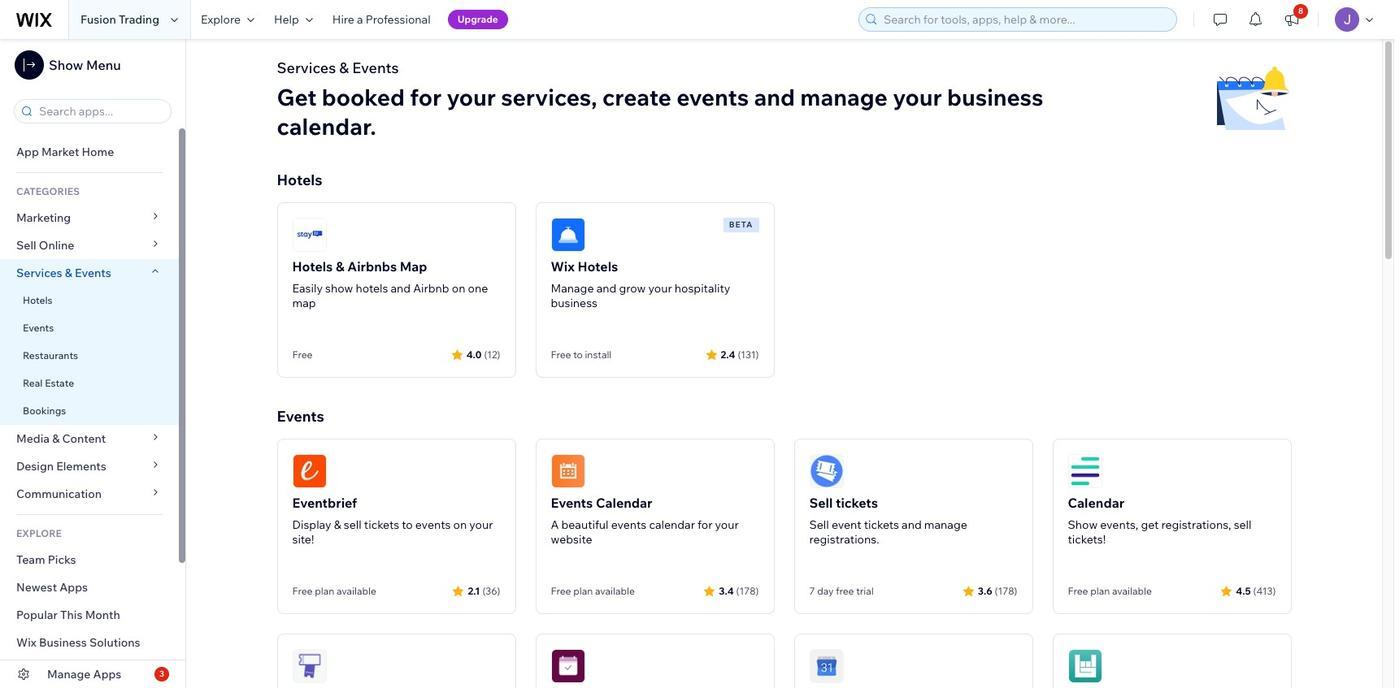 Task type: locate. For each thing, give the bounding box(es) containing it.
get
[[277, 83, 317, 111]]

0 horizontal spatial free plan available
[[292, 586, 376, 598]]

1 horizontal spatial for
[[698, 518, 713, 533]]

0 horizontal spatial for
[[410, 83, 442, 111]]

wix for hotels
[[551, 259, 575, 275]]

show inside button
[[49, 57, 83, 73]]

& for services & events get booked for your services, create events and manage your business calendar.
[[339, 59, 349, 77]]

wix down popular
[[16, 636, 36, 651]]

sell
[[344, 518, 362, 533], [1234, 518, 1252, 533]]

display
[[292, 518, 331, 533]]

1 vertical spatial services
[[16, 266, 62, 281]]

& inside hotels & airbnbs map easily show hotels and airbnb on one map
[[336, 259, 345, 275]]

on
[[452, 281, 466, 296], [453, 518, 467, 533]]

available for calendar
[[595, 586, 635, 598]]

and
[[754, 83, 795, 111], [391, 281, 411, 296], [597, 281, 617, 296], [902, 518, 922, 533]]

free plan available
[[292, 586, 376, 598], [551, 586, 635, 598], [1068, 586, 1152, 598]]

fusion trading
[[81, 12, 159, 27]]

airbnb
[[413, 281, 449, 296]]

eventbrief display & sell tickets to events on your site!
[[292, 495, 493, 547]]

3 plan from the left
[[1091, 586, 1110, 598]]

sell left online
[[16, 238, 36, 253]]

0 vertical spatial apps
[[60, 581, 88, 595]]

registrations.
[[810, 533, 880, 547]]

0 horizontal spatial apps
[[60, 581, 88, 595]]

newest apps link
[[0, 574, 179, 602]]

sell left event
[[810, 518, 829, 533]]

events
[[352, 59, 399, 77], [75, 266, 111, 281], [23, 322, 54, 334], [277, 407, 324, 426], [551, 495, 593, 512]]

wix down wix hotels logo
[[551, 259, 575, 275]]

2.1 (36)
[[468, 585, 501, 597]]

hospitality
[[675, 281, 731, 296]]

apps down "solutions"
[[93, 668, 121, 682]]

hotels & airbnbs map logo image
[[292, 218, 327, 252]]

restaurants
[[23, 350, 78, 362]]

1 vertical spatial apps
[[93, 668, 121, 682]]

0 vertical spatial to
[[573, 349, 583, 361]]

free plan available for calendar
[[551, 586, 635, 598]]

free down website
[[551, 586, 571, 598]]

apps up this
[[60, 581, 88, 595]]

1 vertical spatial manage
[[47, 668, 91, 682]]

tickets right display
[[364, 518, 399, 533]]

tickets right event
[[864, 518, 899, 533]]

& up show
[[336, 259, 345, 275]]

wix inside sidebar element
[[16, 636, 36, 651]]

elements
[[56, 459, 106, 474]]

apps for manage apps
[[93, 668, 121, 682]]

2 horizontal spatial available
[[1112, 586, 1152, 598]]

for right "calendar" on the bottom left of page
[[698, 518, 713, 533]]

3 available from the left
[[1112, 586, 1152, 598]]

1 horizontal spatial (178)
[[995, 585, 1018, 597]]

calendar
[[596, 495, 653, 512], [1068, 495, 1125, 512]]

0 horizontal spatial calendar
[[596, 495, 653, 512]]

0 vertical spatial wix
[[551, 259, 575, 275]]

manage down wix hotels logo
[[551, 281, 594, 296]]

sell inside sidebar element
[[16, 238, 36, 253]]

sell online
[[16, 238, 74, 253]]

& down online
[[65, 266, 72, 281]]

calendar up events,
[[1068, 495, 1125, 512]]

on inside hotels & airbnbs map easily show hotels and airbnb on one map
[[452, 281, 466, 296]]

apps inside newest apps link
[[60, 581, 88, 595]]

manage
[[551, 281, 594, 296], [47, 668, 91, 682]]

0 vertical spatial services
[[277, 59, 336, 77]]

2 horizontal spatial events
[[677, 83, 749, 111]]

1 calendar from the left
[[596, 495, 653, 512]]

available down the beautiful
[[595, 586, 635, 598]]

services up get
[[277, 59, 336, 77]]

free left install
[[551, 349, 571, 361]]

sell tickets sell event tickets and manage registrations.
[[810, 495, 968, 547]]

restaurants link
[[0, 342, 179, 370]]

2 free plan available from the left
[[551, 586, 635, 598]]

(178) for calendar
[[736, 585, 759, 597]]

1 horizontal spatial services
[[277, 59, 336, 77]]

show left menu
[[49, 57, 83, 73]]

available for show
[[1112, 586, 1152, 598]]

plan down tickets! at the right bottom of the page
[[1091, 586, 1110, 598]]

events calendar a beautiful events calendar for your website
[[551, 495, 739, 547]]

free plan available down the site!
[[292, 586, 376, 598]]

1 horizontal spatial free plan available
[[551, 586, 635, 598]]

1 horizontal spatial calendar
[[1068, 495, 1125, 512]]

free down the site!
[[292, 586, 313, 598]]

app market home
[[16, 145, 114, 159]]

services down the sell online
[[16, 266, 62, 281]]

free for events
[[551, 586, 571, 598]]

7 day free trial
[[810, 586, 874, 598]]

wix hotels manage and grow your hospitality business
[[551, 259, 731, 311]]

1 vertical spatial on
[[453, 518, 467, 533]]

hotels down "services & events"
[[23, 294, 53, 307]]

popular this month
[[16, 608, 120, 623]]

0 horizontal spatial business
[[551, 296, 598, 311]]

manage down business
[[47, 668, 91, 682]]

events up the beautiful
[[551, 495, 593, 512]]

booked
[[322, 83, 405, 111]]

1 horizontal spatial manage
[[551, 281, 594, 296]]

4.5 (413)
[[1236, 585, 1276, 597]]

1 horizontal spatial business
[[947, 83, 1044, 111]]

& right media
[[52, 432, 60, 446]]

0 vertical spatial business
[[947, 83, 1044, 111]]

calendar inside the calendar show events, get registrations, sell tickets!
[[1068, 495, 1125, 512]]

2 horizontal spatial free plan available
[[1068, 586, 1152, 598]]

0 horizontal spatial available
[[337, 586, 376, 598]]

2 horizontal spatial plan
[[1091, 586, 1110, 598]]

services,
[[501, 83, 597, 111]]

0 horizontal spatial wix
[[16, 636, 36, 651]]

real estate link
[[0, 370, 179, 398]]

available down eventbrief display & sell tickets to events on your site!
[[337, 586, 376, 598]]

free down tickets! at the right bottom of the page
[[1068, 586, 1088, 598]]

plan down display
[[315, 586, 334, 598]]

0 vertical spatial show
[[49, 57, 83, 73]]

3 free plan available from the left
[[1068, 586, 1152, 598]]

services & events
[[16, 266, 111, 281]]

1 vertical spatial manage
[[925, 518, 968, 533]]

tickets for eventbrief
[[364, 518, 399, 533]]

bandsintown logo image
[[1068, 650, 1102, 684]]

& for hotels & airbnbs map easily show hotels and airbnb on one map
[[336, 259, 345, 275]]

0 horizontal spatial services
[[16, 266, 62, 281]]

registrations,
[[1162, 518, 1232, 533]]

0 horizontal spatial to
[[402, 518, 413, 533]]

(178)
[[736, 585, 759, 597], [995, 585, 1018, 597]]

events up the 'hotels' link
[[75, 266, 111, 281]]

calendar show events, get registrations, sell tickets!
[[1068, 495, 1252, 547]]

free plan available down tickets! at the right bottom of the page
[[1068, 586, 1152, 598]]

manage inside services & events get booked for your services, create events and manage your business calendar.
[[800, 83, 888, 111]]

and inside services & events get booked for your services, create events and manage your business calendar.
[[754, 83, 795, 111]]

your
[[447, 83, 496, 111], [893, 83, 942, 111], [649, 281, 672, 296], [469, 518, 493, 533], [715, 518, 739, 533]]

wix inside wix hotels manage and grow your hospitality business
[[551, 259, 575, 275]]

0 vertical spatial manage
[[551, 281, 594, 296]]

4.0 (12)
[[466, 348, 501, 361]]

&
[[339, 59, 349, 77], [336, 259, 345, 275], [65, 266, 72, 281], [52, 432, 60, 446], [334, 518, 341, 533]]

(178) right 3.4
[[736, 585, 759, 597]]

services & events get booked for your services, create events and manage your business calendar.
[[277, 59, 1044, 141]]

4.5
[[1236, 585, 1251, 597]]

1 horizontal spatial apps
[[93, 668, 121, 682]]

1 horizontal spatial events
[[611, 518, 647, 533]]

app market home link
[[0, 138, 179, 166]]

1 available from the left
[[337, 586, 376, 598]]

fusion
[[81, 12, 116, 27]]

website
[[551, 533, 592, 547]]

tickets inside eventbrief display & sell tickets to events on your site!
[[364, 518, 399, 533]]

available down events,
[[1112, 586, 1152, 598]]

Search for tools, apps, help & more... field
[[879, 8, 1172, 31]]

1 vertical spatial show
[[1068, 518, 1098, 533]]

0 horizontal spatial show
[[49, 57, 83, 73]]

sell down eventbrief
[[344, 518, 362, 533]]

show left events,
[[1068, 518, 1098, 533]]

free plan available for show
[[1068, 586, 1152, 598]]

free plan available for display
[[292, 586, 376, 598]]

0 horizontal spatial events
[[415, 518, 451, 533]]

a
[[551, 518, 559, 533]]

hotels
[[277, 171, 323, 189], [292, 259, 333, 275], [578, 259, 618, 275], [23, 294, 53, 307]]

& down eventbrief
[[334, 518, 341, 533]]

tickets
[[836, 495, 878, 512], [364, 518, 399, 533], [864, 518, 899, 533]]

0 vertical spatial on
[[452, 281, 466, 296]]

0 horizontal spatial (178)
[[736, 585, 759, 597]]

manage inside sell tickets sell event tickets and manage registrations.
[[925, 518, 968, 533]]

2 calendar from the left
[[1068, 495, 1125, 512]]

business inside services & events get booked for your services, create events and manage your business calendar.
[[947, 83, 1044, 111]]

0 vertical spatial sell
[[16, 238, 36, 253]]

0 horizontal spatial sell
[[344, 518, 362, 533]]

1 horizontal spatial to
[[573, 349, 583, 361]]

1 horizontal spatial wix
[[551, 259, 575, 275]]

business
[[39, 636, 87, 651]]

hotels up the easily
[[292, 259, 333, 275]]

1 vertical spatial business
[[551, 296, 598, 311]]

plan for display
[[315, 586, 334, 598]]

2 (178) from the left
[[995, 585, 1018, 597]]

sell
[[16, 238, 36, 253], [810, 495, 833, 512], [810, 518, 829, 533]]

1 horizontal spatial available
[[595, 586, 635, 598]]

2 plan from the left
[[573, 586, 593, 598]]

1 horizontal spatial manage
[[925, 518, 968, 533]]

events up booked
[[352, 59, 399, 77]]

2 available from the left
[[595, 586, 635, 598]]

2 sell from the left
[[1234, 518, 1252, 533]]

3.6
[[978, 585, 993, 597]]

help button
[[264, 0, 323, 39]]

sell right registrations,
[[1234, 518, 1252, 533]]

trial
[[857, 586, 874, 598]]

team picks
[[16, 553, 76, 568]]

create
[[603, 83, 672, 111]]

sell for online
[[16, 238, 36, 253]]

plan down website
[[573, 586, 593, 598]]

1 vertical spatial for
[[698, 518, 713, 533]]

1 sell from the left
[[344, 518, 362, 533]]

services inside sidebar element
[[16, 266, 62, 281]]

hotels link
[[0, 287, 179, 315]]

site!
[[292, 533, 314, 547]]

0 vertical spatial manage
[[800, 83, 888, 111]]

1 horizontal spatial show
[[1068, 518, 1098, 533]]

popular
[[16, 608, 58, 623]]

plan for show
[[1091, 586, 1110, 598]]

design
[[16, 459, 54, 474]]

7
[[810, 586, 815, 598]]

hire a professional link
[[323, 0, 440, 39]]

events inside the 'events calendar a beautiful events calendar for your website'
[[551, 495, 593, 512]]

services for services & events get booked for your services, create events and manage your business calendar.
[[277, 59, 336, 77]]

2.4
[[721, 348, 736, 361]]

& inside services & events get booked for your services, create events and manage your business calendar.
[[339, 59, 349, 77]]

services inside services & events get booked for your services, create events and manage your business calendar.
[[277, 59, 336, 77]]

0 horizontal spatial plan
[[315, 586, 334, 598]]

services & events link
[[0, 259, 179, 287]]

plan
[[315, 586, 334, 598], [573, 586, 593, 598], [1091, 586, 1110, 598]]

hotels down wix hotels logo
[[578, 259, 618, 275]]

0 vertical spatial for
[[410, 83, 442, 111]]

apps for newest apps
[[60, 581, 88, 595]]

0 horizontal spatial manage
[[800, 83, 888, 111]]

explore
[[201, 12, 241, 27]]

trading
[[119, 12, 159, 27]]

for right booked
[[410, 83, 442, 111]]

1 vertical spatial to
[[402, 518, 413, 533]]

hotels inside wix hotels manage and grow your hospitality business
[[578, 259, 618, 275]]

app
[[16, 145, 39, 159]]

calendar up the beautiful
[[596, 495, 653, 512]]

events inside services & events get booked for your services, create events and manage your business calendar.
[[677, 83, 749, 111]]

0 horizontal spatial manage
[[47, 668, 91, 682]]

map
[[292, 296, 316, 311]]

& up booked
[[339, 59, 349, 77]]

1 plan from the left
[[315, 586, 334, 598]]

home
[[82, 145, 114, 159]]

map
[[400, 259, 427, 275]]

free plan available down website
[[551, 586, 635, 598]]

online
[[39, 238, 74, 253]]

business
[[947, 83, 1044, 111], [551, 296, 598, 311]]

(413)
[[1254, 585, 1276, 597]]

2 vertical spatial sell
[[810, 518, 829, 533]]

1 vertical spatial wix
[[16, 636, 36, 651]]

1 free plan available from the left
[[292, 586, 376, 598]]

1 horizontal spatial plan
[[573, 586, 593, 598]]

1 (178) from the left
[[736, 585, 759, 597]]

(178) right 3.6
[[995, 585, 1018, 597]]

sell down sell tickets logo
[[810, 495, 833, 512]]

free for eventbrief
[[292, 586, 313, 598]]

for inside services & events get booked for your services, create events and manage your business calendar.
[[410, 83, 442, 111]]

3.4
[[719, 585, 734, 597]]

1 horizontal spatial sell
[[1234, 518, 1252, 533]]

1 vertical spatial sell
[[810, 495, 833, 512]]



Task type: vqa. For each thing, say whether or not it's contained in the screenshot.
Manage Apps
yes



Task type: describe. For each thing, give the bounding box(es) containing it.
help
[[274, 12, 299, 27]]

easily
[[292, 281, 323, 296]]

media & content link
[[0, 425, 179, 453]]

upgrade button
[[448, 10, 508, 29]]

wix for business
[[16, 636, 36, 651]]

4.0
[[466, 348, 482, 361]]

hotels
[[356, 281, 388, 296]]

wix hotels logo image
[[551, 218, 585, 252]]

beta
[[729, 220, 753, 230]]

manage inside sidebar element
[[47, 668, 91, 682]]

sell for tickets
[[810, 495, 833, 512]]

picks
[[48, 553, 76, 568]]

estate
[[45, 377, 74, 390]]

calendar
[[649, 518, 695, 533]]

media
[[16, 432, 50, 446]]

team
[[16, 553, 45, 568]]

manage inside wix hotels manage and grow your hospitality business
[[551, 281, 594, 296]]

2.4 (131)
[[721, 348, 759, 361]]

events inside the 'events calendar a beautiful events calendar for your website'
[[611, 518, 647, 533]]

business inside wix hotels manage and grow your hospitality business
[[551, 296, 598, 311]]

your inside the 'events calendar a beautiful events calendar for your website'
[[715, 518, 739, 533]]

menu
[[86, 57, 121, 73]]

(131)
[[738, 348, 759, 361]]

design elements
[[16, 459, 106, 474]]

hotels up hotels & airbnbs map logo
[[277, 171, 323, 189]]

and inside hotels & airbnbs map easily show hotels and airbnb on one map
[[391, 281, 411, 296]]

your inside eventbrief display & sell tickets to events on your site!
[[469, 518, 493, 533]]

(36)
[[483, 585, 501, 597]]

events inside eventbrief display & sell tickets to events on your site!
[[415, 518, 451, 533]]

hire
[[332, 12, 354, 27]]

hire a professional
[[332, 12, 431, 27]]

wix business solutions
[[16, 636, 140, 651]]

tickets!
[[1068, 533, 1106, 547]]

airbnbs
[[347, 259, 397, 275]]

beautiful
[[562, 518, 609, 533]]

events up eventbrief logo
[[277, 407, 324, 426]]

events calendar logo image
[[551, 455, 585, 489]]

popular this month link
[[0, 602, 179, 629]]

team picks link
[[0, 546, 179, 574]]

calendar inside the 'events calendar a beautiful events calendar for your website'
[[596, 495, 653, 512]]

hotels inside hotels & airbnbs map easily show hotels and airbnb on one map
[[292, 259, 333, 275]]

plan for calendar
[[573, 586, 593, 598]]

hotels & airbnbs map easily show hotels and airbnb on one map
[[292, 259, 488, 311]]

events inside services & events get booked for your services, create events and manage your business calendar.
[[352, 59, 399, 77]]

& inside eventbrief display & sell tickets to events on your site!
[[334, 518, 341, 533]]

communication link
[[0, 481, 179, 508]]

(12)
[[484, 348, 501, 361]]

(178) for tickets
[[995, 585, 1018, 597]]

to inside eventbrief display & sell tickets to events on your site!
[[402, 518, 413, 533]]

communication
[[16, 487, 104, 502]]

show menu
[[49, 57, 121, 73]]

free for calendar
[[1068, 586, 1088, 598]]

calendar logo image
[[1068, 455, 1102, 489]]

hotels inside sidebar element
[[23, 294, 53, 307]]

real estate
[[23, 377, 74, 390]]

and inside wix hotels manage and grow your hospitality business
[[597, 281, 617, 296]]

events link
[[0, 315, 179, 342]]

newest
[[16, 581, 57, 595]]

show
[[325, 281, 353, 296]]

and inside sell tickets sell event tickets and manage registrations.
[[902, 518, 922, 533]]

day
[[817, 586, 834, 598]]

for inside the 'events calendar a beautiful events calendar for your website'
[[698, 518, 713, 533]]

sell inside the calendar show events, get registrations, sell tickets!
[[1234, 518, 1252, 533]]

free
[[836, 586, 854, 598]]

wix business solutions link
[[0, 629, 179, 657]]

google event calendar logo image
[[810, 650, 844, 684]]

eventbrief logo image
[[292, 455, 327, 489]]

& for services & events
[[65, 266, 72, 281]]

show inside the calendar show events, get registrations, sell tickets!
[[1068, 518, 1098, 533]]

sell inside eventbrief display & sell tickets to events on your site!
[[344, 518, 362, 533]]

a
[[357, 12, 363, 27]]

wix events & tickets logo image
[[551, 650, 585, 684]]

show menu button
[[15, 50, 121, 80]]

free down map
[[292, 349, 313, 361]]

eventbrief
[[292, 495, 357, 512]]

real
[[23, 377, 43, 390]]

marketing
[[16, 211, 71, 225]]

2.1
[[468, 585, 480, 597]]

bookings
[[23, 405, 66, 417]]

grow
[[619, 281, 646, 296]]

event
[[832, 518, 862, 533]]

calendar.
[[277, 112, 376, 141]]

categories
[[16, 185, 80, 198]]

8
[[1299, 6, 1304, 16]]

available for display
[[337, 586, 376, 598]]

& for media & content
[[52, 432, 60, 446]]

on inside eventbrief display & sell tickets to events on your site!
[[453, 518, 467, 533]]

Search apps... field
[[34, 100, 166, 123]]

tickets up event
[[836, 495, 878, 512]]

sidebar element
[[0, 39, 186, 689]]

services for services & events
[[16, 266, 62, 281]]

events up restaurants
[[23, 322, 54, 334]]

tickets for sell
[[864, 518, 899, 533]]

your inside wix hotels manage and grow your hospitality business
[[649, 281, 672, 296]]

design elements link
[[0, 453, 179, 481]]

this
[[60, 608, 83, 623]]

explore
[[16, 528, 62, 540]]

upgrade
[[458, 13, 498, 25]]

get
[[1141, 518, 1159, 533]]

newest apps
[[16, 581, 88, 595]]

solutions
[[89, 636, 140, 651]]

ticket spot logo image
[[292, 650, 327, 684]]

sell tickets logo image
[[810, 455, 844, 489]]

market
[[41, 145, 79, 159]]

marketing link
[[0, 204, 179, 232]]

bookings link
[[0, 398, 179, 425]]



